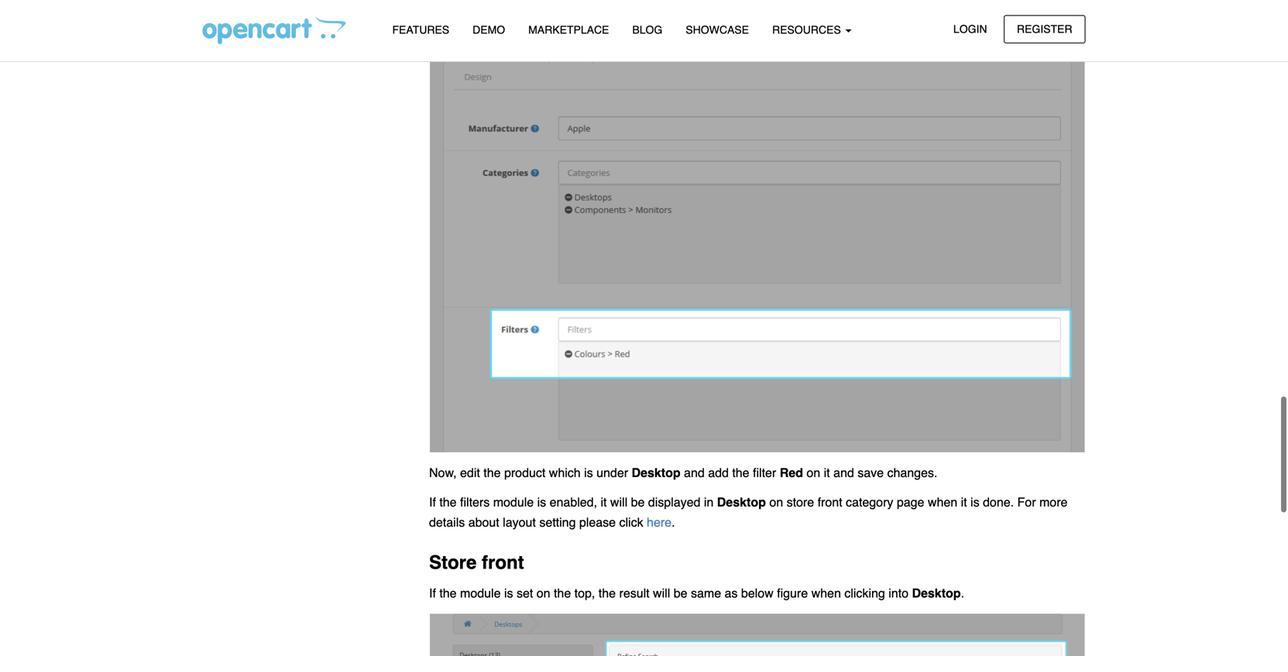 Task type: locate. For each thing, give the bounding box(es) containing it.
on right set
[[537, 586, 551, 601]]

for
[[1018, 495, 1036, 510]]

about
[[469, 515, 500, 530]]

on
[[807, 466, 821, 480], [770, 495, 784, 510], [537, 586, 551, 601]]

will right result at the bottom of the page
[[653, 586, 671, 601]]

and
[[684, 466, 705, 480], [834, 466, 855, 480]]

1 horizontal spatial desktop
[[717, 495, 766, 510]]

0 horizontal spatial desktop
[[632, 466, 681, 480]]

is inside on store front category page when it is done. for more details about layout setting please click
[[971, 495, 980, 510]]

will
[[611, 495, 628, 510], [653, 586, 671, 601]]

it left done.
[[961, 495, 968, 510]]

here link
[[647, 515, 672, 530]]

opencart - open source shopping cart solution image
[[203, 16, 346, 44]]

when right the page at the bottom of the page
[[928, 495, 958, 510]]

1 horizontal spatial be
[[674, 586, 688, 601]]

is right which
[[584, 466, 593, 480]]

2 horizontal spatial it
[[961, 495, 968, 510]]

be left "same"
[[674, 586, 688, 601]]

module
[[493, 495, 534, 510], [460, 586, 501, 601]]

0 vertical spatial .
[[672, 515, 675, 530]]

0 horizontal spatial will
[[611, 495, 628, 510]]

which
[[549, 466, 581, 480]]

1 horizontal spatial and
[[834, 466, 855, 480]]

it
[[824, 466, 830, 480], [601, 495, 607, 510], [961, 495, 968, 510]]

done.
[[983, 495, 1014, 510]]

is left done.
[[971, 495, 980, 510]]

2 vertical spatial desktop
[[912, 586, 961, 601]]

1 vertical spatial will
[[653, 586, 671, 601]]

0 horizontal spatial and
[[684, 466, 705, 480]]

0 vertical spatial will
[[611, 495, 628, 510]]

0 horizontal spatial when
[[812, 586, 841, 601]]

as
[[725, 586, 738, 601]]

store
[[429, 552, 477, 573]]

module up the layout
[[493, 495, 534, 510]]

0 horizontal spatial on
[[537, 586, 551, 601]]

1 vertical spatial .
[[961, 586, 965, 601]]

the down store
[[440, 586, 457, 601]]

be up click
[[631, 495, 645, 510]]

front up set
[[482, 552, 524, 573]]

it up the please
[[601, 495, 607, 510]]

same
[[691, 586, 722, 601]]

register
[[1017, 23, 1073, 35]]

1 vertical spatial when
[[812, 586, 841, 601]]

0 vertical spatial on
[[807, 466, 821, 480]]

is
[[584, 466, 593, 480], [537, 495, 546, 510], [971, 495, 980, 510], [504, 586, 513, 601]]

when right figure
[[812, 586, 841, 601]]

. down displayed
[[672, 515, 675, 530]]

0 horizontal spatial be
[[631, 495, 645, 510]]

2 horizontal spatial on
[[807, 466, 821, 480]]

blog link
[[621, 16, 674, 43]]

.
[[672, 515, 675, 530], [961, 586, 965, 601]]

desktop right into
[[912, 586, 961, 601]]

0 horizontal spatial it
[[601, 495, 607, 510]]

2 if from the top
[[429, 586, 436, 601]]

if up details
[[429, 495, 436, 510]]

module down store front
[[460, 586, 501, 601]]

if for if the filters module is enabled, it will be displayed in desktop
[[429, 495, 436, 510]]

1 vertical spatial be
[[674, 586, 688, 601]]

on right red
[[807, 466, 821, 480]]

1 horizontal spatial on
[[770, 495, 784, 510]]

filter
[[753, 466, 777, 480]]

desktop up displayed
[[632, 466, 681, 480]]

here .
[[647, 515, 675, 530]]

will up click
[[611, 495, 628, 510]]

the right add
[[733, 466, 750, 480]]

product
[[504, 466, 546, 480]]

0 vertical spatial front
[[818, 495, 843, 510]]

the
[[484, 466, 501, 480], [733, 466, 750, 480], [440, 495, 457, 510], [440, 586, 457, 601], [554, 586, 571, 601], [599, 586, 616, 601]]

be
[[631, 495, 645, 510], [674, 586, 688, 601]]

0 horizontal spatial .
[[672, 515, 675, 530]]

. right into
[[961, 586, 965, 601]]

0 vertical spatial if
[[429, 495, 436, 510]]

it right red
[[824, 466, 830, 480]]

1 and from the left
[[684, 466, 705, 480]]

enabled,
[[550, 495, 597, 510]]

please
[[580, 515, 616, 530]]

desktop right in
[[717, 495, 766, 510]]

the right edit
[[484, 466, 501, 480]]

1 vertical spatial front
[[482, 552, 524, 573]]

product filters image
[[429, 0, 1086, 453]]

1 horizontal spatial when
[[928, 495, 958, 510]]

and left "save"
[[834, 466, 855, 480]]

it inside on store front category page when it is done. for more details about layout setting please click
[[961, 495, 968, 510]]

if for if the module is set on the top, the result will be same as below figure when clicking into desktop .
[[429, 586, 436, 601]]

the up details
[[440, 495, 457, 510]]

showcase
[[686, 24, 749, 36]]

if
[[429, 495, 436, 510], [429, 586, 436, 601]]

1 horizontal spatial front
[[818, 495, 843, 510]]

2 vertical spatial on
[[537, 586, 551, 601]]

save
[[858, 466, 884, 480]]

2 horizontal spatial desktop
[[912, 586, 961, 601]]

is left set
[[504, 586, 513, 601]]

on left the store
[[770, 495, 784, 510]]

layout
[[503, 515, 536, 530]]

if down store
[[429, 586, 436, 601]]

0 vertical spatial when
[[928, 495, 958, 510]]

store front
[[429, 552, 524, 573]]

0 vertical spatial be
[[631, 495, 645, 510]]

showcase link
[[674, 16, 761, 43]]

0 horizontal spatial front
[[482, 552, 524, 573]]

2 and from the left
[[834, 466, 855, 480]]

changes.
[[888, 466, 938, 480]]

1 vertical spatial if
[[429, 586, 436, 601]]

page
[[897, 495, 925, 510]]

1 if from the top
[[429, 495, 436, 510]]

front right the store
[[818, 495, 843, 510]]

features link
[[381, 16, 461, 43]]

1 vertical spatial on
[[770, 495, 784, 510]]

when
[[928, 495, 958, 510], [812, 586, 841, 601]]

0 vertical spatial desktop
[[632, 466, 681, 480]]

front
[[818, 495, 843, 510], [482, 552, 524, 573]]

and left add
[[684, 466, 705, 480]]

desktop
[[632, 466, 681, 480], [717, 495, 766, 510], [912, 586, 961, 601]]

into
[[889, 586, 909, 601]]



Task type: describe. For each thing, give the bounding box(es) containing it.
category
[[846, 495, 894, 510]]

marketplace
[[529, 24, 609, 36]]

add
[[708, 466, 729, 480]]

here
[[647, 515, 672, 530]]

under
[[597, 466, 628, 480]]

front inside on store front category page when it is done. for more details about layout setting please click
[[818, 495, 843, 510]]

the right top,
[[599, 586, 616, 601]]

1 horizontal spatial .
[[961, 586, 965, 601]]

1 horizontal spatial it
[[824, 466, 830, 480]]

figure
[[777, 586, 808, 601]]

store
[[787, 495, 815, 510]]

in
[[704, 495, 714, 510]]

if the filters module is enabled, it will be displayed in desktop
[[429, 495, 766, 510]]

if the module is set on the top, the result will be same as below figure when clicking into desktop .
[[429, 586, 965, 601]]

1 horizontal spatial will
[[653, 586, 671, 601]]

on store front category page when it is done. for more details about layout setting please click
[[429, 495, 1068, 530]]

displayed
[[648, 495, 701, 510]]

marketplace link
[[517, 16, 621, 43]]

login link
[[941, 15, 1001, 43]]

on inside on store front category page when it is done. for more details about layout setting please click
[[770, 495, 784, 510]]

more
[[1040, 495, 1068, 510]]

blog
[[633, 24, 663, 36]]

it for details
[[961, 495, 968, 510]]

1 vertical spatial module
[[460, 586, 501, 601]]

setting
[[540, 515, 576, 530]]

top,
[[575, 586, 595, 601]]

the left top,
[[554, 586, 571, 601]]

filters
[[460, 495, 490, 510]]

store front - desktop refine search image
[[429, 613, 1086, 656]]

red
[[780, 466, 804, 480]]

register link
[[1004, 15, 1086, 43]]

features
[[392, 24, 450, 36]]

details
[[429, 515, 465, 530]]

set
[[517, 586, 533, 601]]

demo link
[[461, 16, 517, 43]]

is up setting
[[537, 495, 546, 510]]

0 vertical spatial module
[[493, 495, 534, 510]]

below
[[741, 586, 774, 601]]

edit
[[460, 466, 480, 480]]

now, edit the product which is under desktop and add the filter red on it and save changes.
[[429, 466, 938, 480]]

login
[[954, 23, 988, 35]]

resources
[[773, 24, 844, 36]]

resources link
[[761, 16, 864, 43]]

it for desktop
[[601, 495, 607, 510]]

clicking
[[845, 586, 886, 601]]

1 vertical spatial desktop
[[717, 495, 766, 510]]

when inside on store front category page when it is done. for more details about layout setting please click
[[928, 495, 958, 510]]

result
[[620, 586, 650, 601]]

now,
[[429, 466, 457, 480]]

click
[[620, 515, 644, 530]]

demo
[[473, 24, 505, 36]]



